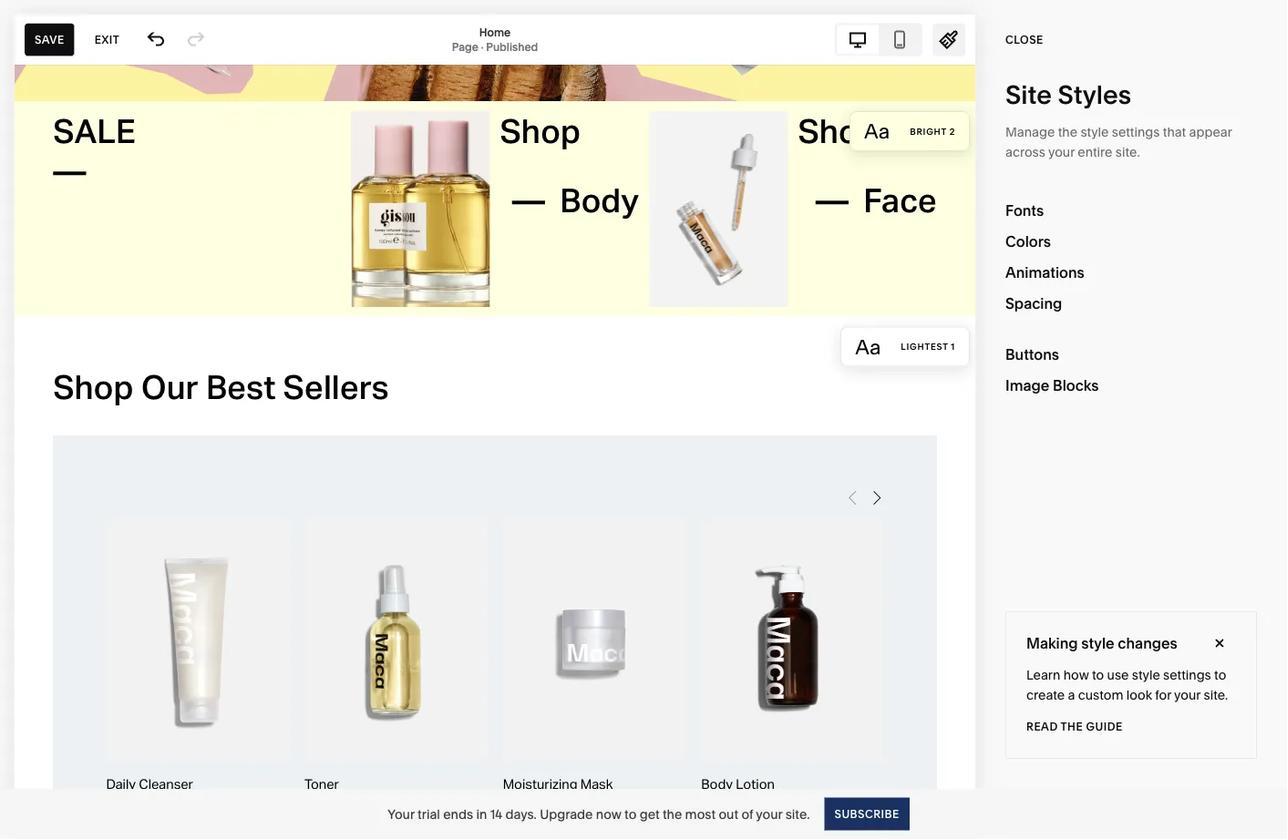 Task type: describe. For each thing, give the bounding box(es) containing it.
for
[[1155, 688, 1171, 703]]

·
[[481, 40, 484, 53]]

14
[[490, 807, 502, 822]]

days.
[[505, 807, 537, 822]]

spacing link
[[1005, 288, 1257, 319]]

out
[[719, 807, 738, 822]]

fonts link
[[1005, 195, 1257, 226]]

use
[[1107, 668, 1129, 683]]

save
[[35, 33, 64, 46]]

close
[[1005, 33, 1044, 46]]

learn
[[1026, 668, 1061, 683]]

home
[[479, 26, 511, 39]]

blocks
[[1053, 376, 1099, 394]]

buttons link
[[1005, 339, 1257, 370]]

appear
[[1189, 124, 1232, 140]]

exit button
[[85, 23, 130, 56]]

your inside learn how to use style settings to create a custom look for your site.
[[1174, 688, 1201, 703]]

site. inside learn how to use style settings to create a custom look for your site.
[[1204, 688, 1228, 703]]

your trial ends in 14 days. upgrade now to get the most out of your site.
[[388, 807, 810, 822]]

manage the style settings that appear across your entire site.
[[1005, 124, 1232, 160]]

style inside manage the style settings that appear across your entire site.
[[1081, 124, 1109, 140]]

most
[[685, 807, 716, 822]]

making style changes
[[1026, 634, 1178, 652]]

image blocks
[[1005, 376, 1099, 394]]

2 vertical spatial site.
[[786, 807, 810, 822]]

image blocks link
[[1005, 370, 1257, 401]]

page
[[452, 40, 478, 53]]

animations
[[1005, 263, 1085, 281]]

read the guide button
[[1026, 711, 1123, 744]]

animations link
[[1005, 257, 1257, 288]]

the for manage
[[1058, 124, 1078, 140]]

a
[[1068, 688, 1075, 703]]

subscribe
[[835, 808, 900, 821]]

1 horizontal spatial to
[[1092, 668, 1104, 683]]

buttons
[[1005, 345, 1059, 363]]

styles
[[1058, 79, 1131, 110]]

learn how to use style settings to create a custom look for your site.
[[1026, 668, 1228, 703]]

image
[[1005, 376, 1050, 394]]

trial
[[418, 807, 440, 822]]

save button
[[25, 23, 74, 56]]

across
[[1005, 144, 1045, 160]]

exit
[[95, 33, 120, 46]]

settings inside learn how to use style settings to create a custom look for your site.
[[1163, 668, 1211, 683]]

close button
[[1005, 24, 1044, 57]]

site. inside manage the style settings that appear across your entire site.
[[1116, 144, 1140, 160]]

0 horizontal spatial your
[[756, 807, 782, 822]]

of
[[741, 807, 753, 822]]



Task type: locate. For each thing, give the bounding box(es) containing it.
site.
[[1116, 144, 1140, 160], [1204, 688, 1228, 703], [786, 807, 810, 822]]

read the guide
[[1026, 721, 1123, 734]]

in
[[476, 807, 487, 822]]

1 vertical spatial your
[[1174, 688, 1201, 703]]

that
[[1163, 124, 1186, 140]]

1 horizontal spatial your
[[1048, 144, 1075, 160]]

site
[[1005, 79, 1052, 110]]

site styles
[[1005, 79, 1131, 110]]

fonts
[[1005, 201, 1044, 219]]

tab list
[[837, 25, 921, 54]]

1 horizontal spatial settings
[[1163, 668, 1211, 683]]

2 horizontal spatial your
[[1174, 688, 1201, 703]]

1 vertical spatial the
[[1061, 721, 1083, 734]]

read
[[1026, 721, 1058, 734]]

0 horizontal spatial to
[[625, 807, 637, 822]]

guide
[[1086, 721, 1123, 734]]

your right of
[[756, 807, 782, 822]]

settings left that
[[1112, 124, 1160, 140]]

to
[[1092, 668, 1104, 683], [1214, 668, 1226, 683], [625, 807, 637, 822]]

home page · published
[[452, 26, 538, 53]]

making
[[1026, 634, 1078, 652]]

your
[[388, 807, 415, 822]]

2 vertical spatial your
[[756, 807, 782, 822]]

the down "site styles"
[[1058, 124, 1078, 140]]

0 vertical spatial site.
[[1116, 144, 1140, 160]]

site. right entire
[[1116, 144, 1140, 160]]

ends
[[443, 807, 473, 822]]

style up look
[[1132, 668, 1160, 683]]

settings up for
[[1163, 668, 1211, 683]]

2 vertical spatial the
[[663, 807, 682, 822]]

settings
[[1112, 124, 1160, 140], [1163, 668, 1211, 683]]

the
[[1058, 124, 1078, 140], [1061, 721, 1083, 734], [663, 807, 682, 822]]

0 horizontal spatial site.
[[786, 807, 810, 822]]

get
[[640, 807, 660, 822]]

changes
[[1118, 634, 1178, 652]]

now
[[596, 807, 621, 822]]

1 vertical spatial site.
[[1204, 688, 1228, 703]]

spacing
[[1005, 294, 1062, 312]]

the right read
[[1061, 721, 1083, 734]]

your left entire
[[1048, 144, 1075, 160]]

0 horizontal spatial settings
[[1112, 124, 1160, 140]]

0 vertical spatial style
[[1081, 124, 1109, 140]]

style up the use
[[1081, 634, 1114, 652]]

1 vertical spatial style
[[1081, 634, 1114, 652]]

custom
[[1078, 688, 1123, 703]]

style
[[1081, 124, 1109, 140], [1081, 634, 1114, 652], [1132, 668, 1160, 683]]

the for read
[[1061, 721, 1083, 734]]

your
[[1048, 144, 1075, 160], [1174, 688, 1201, 703], [756, 807, 782, 822]]

upgrade
[[540, 807, 593, 822]]

site. right for
[[1204, 688, 1228, 703]]

how
[[1064, 668, 1089, 683]]

your inside manage the style settings that appear across your entire site.
[[1048, 144, 1075, 160]]

2 vertical spatial style
[[1132, 668, 1160, 683]]

0 vertical spatial settings
[[1112, 124, 1160, 140]]

manage
[[1005, 124, 1055, 140]]

your right for
[[1174, 688, 1201, 703]]

the right get
[[663, 807, 682, 822]]

style up entire
[[1081, 124, 1109, 140]]

create
[[1026, 688, 1065, 703]]

subscribe button
[[824, 798, 910, 831]]

colors link
[[1005, 226, 1257, 257]]

the inside manage the style settings that appear across your entire site.
[[1058, 124, 1078, 140]]

style inside learn how to use style settings to create a custom look for your site.
[[1132, 668, 1160, 683]]

published
[[486, 40, 538, 53]]

2 horizontal spatial to
[[1214, 668, 1226, 683]]

0 vertical spatial the
[[1058, 124, 1078, 140]]

site. right of
[[786, 807, 810, 822]]

the inside button
[[1061, 721, 1083, 734]]

entire
[[1078, 144, 1113, 160]]

look
[[1127, 688, 1152, 703]]

settings inside manage the style settings that appear across your entire site.
[[1112, 124, 1160, 140]]

colors
[[1005, 232, 1051, 250]]

1 vertical spatial settings
[[1163, 668, 1211, 683]]

0 vertical spatial your
[[1048, 144, 1075, 160]]

2 horizontal spatial site.
[[1204, 688, 1228, 703]]

1 horizontal spatial site.
[[1116, 144, 1140, 160]]



Task type: vqa. For each thing, say whether or not it's contained in the screenshot.
Contacts link
no



